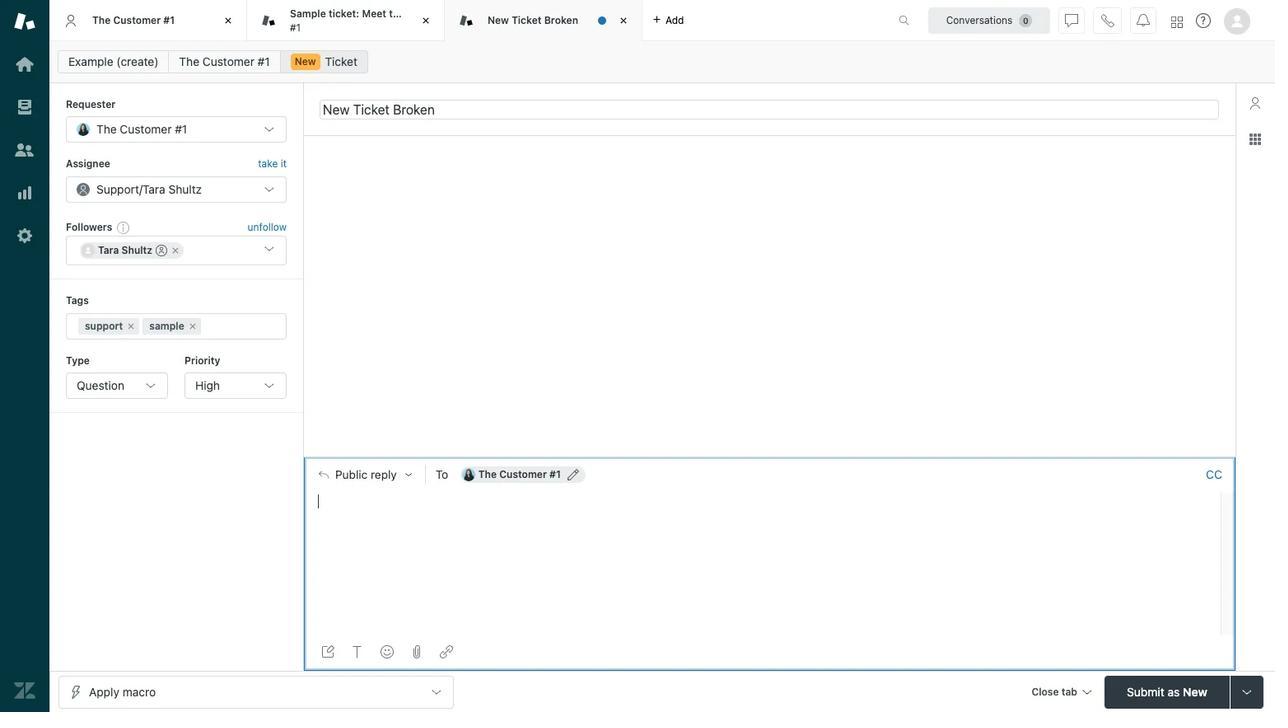 Task type: vqa. For each thing, say whether or not it's contained in the screenshot.
Public reply composer text box
yes



Task type: describe. For each thing, give the bounding box(es) containing it.
tags
[[66, 294, 89, 307]]

customer inside requester element
[[120, 122, 172, 136]]

insert emojis image
[[381, 645, 394, 658]]

(create)
[[117, 54, 159, 68]]

2 vertical spatial new
[[1183, 684, 1208, 698]]

user is an agent image
[[156, 245, 167, 256]]

followers
[[66, 221, 112, 233]]

the inside requester element
[[96, 122, 117, 136]]

meet
[[362, 7, 387, 20]]

tara shultz option
[[80, 242, 184, 259]]

close tab
[[1032, 685, 1078, 698]]

admin image
[[14, 225, 35, 246]]

sample
[[290, 7, 326, 20]]

info on adding followers image
[[117, 221, 130, 234]]

zendesk products image
[[1172, 16, 1183, 28]]

draft mode image
[[321, 645, 335, 658]]

0 horizontal spatial remove image
[[126, 321, 136, 331]]

question button
[[66, 372, 168, 399]]

submit
[[1127, 684, 1165, 698]]

displays possible ticket submission types image
[[1241, 685, 1254, 698]]

apps image
[[1249, 133, 1263, 146]]

cc button
[[1206, 468, 1223, 482]]

the customer #1 tab
[[49, 0, 247, 41]]

Public reply composer text field
[[312, 492, 1216, 527]]

conversations button
[[929, 7, 1051, 33]]

shultz inside option
[[122, 244, 152, 256]]

requester
[[66, 98, 116, 110]]

remove image
[[188, 321, 198, 331]]

public
[[335, 468, 368, 482]]

macro
[[123, 684, 156, 698]]

zendesk support image
[[14, 11, 35, 32]]

tab containing sample ticket: meet the ticket
[[247, 0, 445, 41]]

/
[[139, 182, 143, 196]]

assignee element
[[66, 176, 287, 203]]

tarashultz49@gmail.com image
[[82, 244, 95, 257]]

new ticket broken
[[488, 14, 579, 26]]

unfollow
[[248, 221, 287, 233]]

example (create) button
[[58, 50, 169, 73]]

get started image
[[14, 54, 35, 75]]

customers image
[[14, 139, 35, 161]]

ticket
[[408, 7, 435, 20]]

#1 inside "secondary" element
[[258, 54, 270, 68]]

conversations
[[947, 14, 1013, 26]]

high button
[[185, 372, 287, 399]]

ticket:
[[329, 7, 360, 20]]

public reply
[[335, 468, 397, 482]]

unfollow button
[[248, 220, 287, 235]]

cc
[[1207, 468, 1223, 482]]

priority
[[185, 354, 220, 366]]

remove image inside the tara shultz option
[[171, 246, 180, 256]]

question
[[77, 378, 124, 392]]

it
[[281, 158, 287, 170]]

take it button
[[258, 156, 287, 173]]

submit as new
[[1127, 684, 1208, 698]]

add link (cmd k) image
[[440, 645, 453, 658]]

get help image
[[1197, 13, 1211, 28]]

main element
[[0, 0, 49, 712]]

add button
[[643, 0, 694, 40]]

public reply button
[[304, 458, 425, 492]]

customer context image
[[1249, 96, 1263, 110]]

as
[[1168, 684, 1180, 698]]

new ticket broken tab
[[445, 0, 643, 41]]

type
[[66, 354, 90, 366]]

ticket inside "secondary" element
[[325, 54, 358, 68]]

tab
[[1062, 685, 1078, 698]]

sample ticket: meet the ticket #1
[[290, 7, 435, 33]]

format text image
[[351, 645, 364, 658]]

requester element
[[66, 117, 287, 143]]

#1 inside requester element
[[175, 122, 187, 136]]

the inside 'the customer #1' tab
[[92, 14, 111, 26]]

tara inside option
[[98, 244, 119, 256]]

#1 inside tab
[[163, 14, 175, 26]]



Task type: locate. For each thing, give the bounding box(es) containing it.
1 horizontal spatial remove image
[[171, 246, 180, 256]]

Subject field
[[320, 99, 1220, 119]]

shultz
[[169, 182, 202, 196], [122, 244, 152, 256]]

the down requester
[[96, 122, 117, 136]]

take it
[[258, 158, 287, 170]]

0 vertical spatial tara
[[143, 182, 165, 196]]

the
[[92, 14, 111, 26], [179, 54, 200, 68], [96, 122, 117, 136], [479, 468, 497, 481]]

tara
[[143, 182, 165, 196], [98, 244, 119, 256]]

1 horizontal spatial shultz
[[169, 182, 202, 196]]

close tab button
[[1025, 675, 1099, 711]]

1 horizontal spatial tara
[[143, 182, 165, 196]]

minimize composer image
[[763, 450, 776, 463]]

the
[[389, 7, 405, 20]]

new down the sample
[[295, 55, 316, 68]]

ticket down sample ticket: meet the ticket #1
[[325, 54, 358, 68]]

new inside tab
[[488, 14, 509, 26]]

broken
[[544, 14, 579, 26]]

ticket
[[512, 14, 542, 26], [325, 54, 358, 68]]

1 close image from the left
[[220, 12, 237, 29]]

2 close image from the left
[[418, 12, 434, 29]]

0 vertical spatial shultz
[[169, 182, 202, 196]]

remove image right support
[[126, 321, 136, 331]]

secondary element
[[49, 45, 1276, 78]]

2 horizontal spatial close image
[[616, 12, 632, 29]]

the inside the customer #1 link
[[179, 54, 200, 68]]

1 horizontal spatial ticket
[[512, 14, 542, 26]]

close image left add dropdown button
[[616, 12, 632, 29]]

new inside "secondary" element
[[295, 55, 316, 68]]

the right (create)
[[179, 54, 200, 68]]

button displays agent's chat status as invisible. image
[[1066, 14, 1079, 27]]

ticket inside tab
[[512, 14, 542, 26]]

tara right "tarashultz49@gmail.com" 'icon'
[[98, 244, 119, 256]]

the customer #1 inside "secondary" element
[[179, 54, 270, 68]]

shultz left user is an agent icon
[[122, 244, 152, 256]]

the customer #1 link
[[168, 50, 281, 73]]

0 vertical spatial ticket
[[512, 14, 542, 26]]

to
[[436, 468, 449, 482]]

remove image right user is an agent icon
[[171, 246, 180, 256]]

close image right the
[[418, 12, 434, 29]]

shultz inside assignee element
[[169, 182, 202, 196]]

high
[[195, 378, 220, 392]]

0 vertical spatial remove image
[[171, 246, 180, 256]]

customer
[[113, 14, 161, 26], [203, 54, 255, 68], [120, 122, 172, 136], [500, 468, 547, 481]]

0 horizontal spatial new
[[295, 55, 316, 68]]

remove image
[[171, 246, 180, 256], [126, 321, 136, 331]]

zendesk image
[[14, 680, 35, 701]]

0 horizontal spatial ticket
[[325, 54, 358, 68]]

tara right the support
[[143, 182, 165, 196]]

close
[[1032, 685, 1059, 698]]

example
[[68, 54, 113, 68]]

customer inside tab
[[113, 14, 161, 26]]

add attachment image
[[410, 645, 424, 658]]

1 vertical spatial remove image
[[126, 321, 136, 331]]

0 horizontal spatial tara
[[98, 244, 119, 256]]

new for new
[[295, 55, 316, 68]]

tara shultz
[[98, 244, 152, 256]]

support
[[85, 319, 123, 332]]

0 horizontal spatial shultz
[[122, 244, 152, 256]]

sample
[[149, 319, 184, 332]]

0 vertical spatial new
[[488, 14, 509, 26]]

close image inside 'the customer #1' tab
[[220, 12, 237, 29]]

customer@example.com image
[[462, 468, 475, 482]]

reporting image
[[14, 182, 35, 204]]

1 vertical spatial new
[[295, 55, 316, 68]]

ticket left broken
[[512, 14, 542, 26]]

1 vertical spatial shultz
[[122, 244, 152, 256]]

apply macro
[[89, 684, 156, 698]]

take
[[258, 158, 278, 170]]

shultz right /
[[169, 182, 202, 196]]

the right the customer@example.com image
[[479, 468, 497, 481]]

example (create)
[[68, 54, 159, 68]]

tab
[[247, 0, 445, 41]]

close image up the customer #1 link
[[220, 12, 237, 29]]

close image
[[220, 12, 237, 29], [418, 12, 434, 29], [616, 12, 632, 29]]

the customer #1 inside requester element
[[96, 122, 187, 136]]

close image inside new ticket broken tab
[[616, 12, 632, 29]]

3 close image from the left
[[616, 12, 632, 29]]

apply
[[89, 684, 119, 698]]

new right as
[[1183, 684, 1208, 698]]

support / tara shultz
[[96, 182, 202, 196]]

notifications image
[[1137, 14, 1150, 27]]

0 horizontal spatial close image
[[220, 12, 237, 29]]

followers element
[[66, 236, 287, 266]]

1 vertical spatial tara
[[98, 244, 119, 256]]

2 horizontal spatial new
[[1183, 684, 1208, 698]]

new left broken
[[488, 14, 509, 26]]

assignee
[[66, 158, 110, 170]]

the customer #1
[[92, 14, 175, 26], [179, 54, 270, 68], [96, 122, 187, 136], [479, 468, 561, 481]]

reply
[[371, 468, 397, 482]]

the customer #1 inside tab
[[92, 14, 175, 26]]

#1
[[163, 14, 175, 26], [290, 21, 301, 33], [258, 54, 270, 68], [175, 122, 187, 136], [550, 468, 561, 481]]

tara inside assignee element
[[143, 182, 165, 196]]

support
[[96, 182, 139, 196]]

new
[[488, 14, 509, 26], [295, 55, 316, 68], [1183, 684, 1208, 698]]

1 horizontal spatial close image
[[418, 12, 434, 29]]

#1 inside sample ticket: meet the ticket #1
[[290, 21, 301, 33]]

add
[[666, 14, 684, 26]]

customer inside "secondary" element
[[203, 54, 255, 68]]

views image
[[14, 96, 35, 118]]

1 horizontal spatial new
[[488, 14, 509, 26]]

1 vertical spatial ticket
[[325, 54, 358, 68]]

tabs tab list
[[49, 0, 882, 41]]

edit user image
[[568, 469, 579, 481]]

new for new ticket broken
[[488, 14, 509, 26]]

the up example on the top
[[92, 14, 111, 26]]



